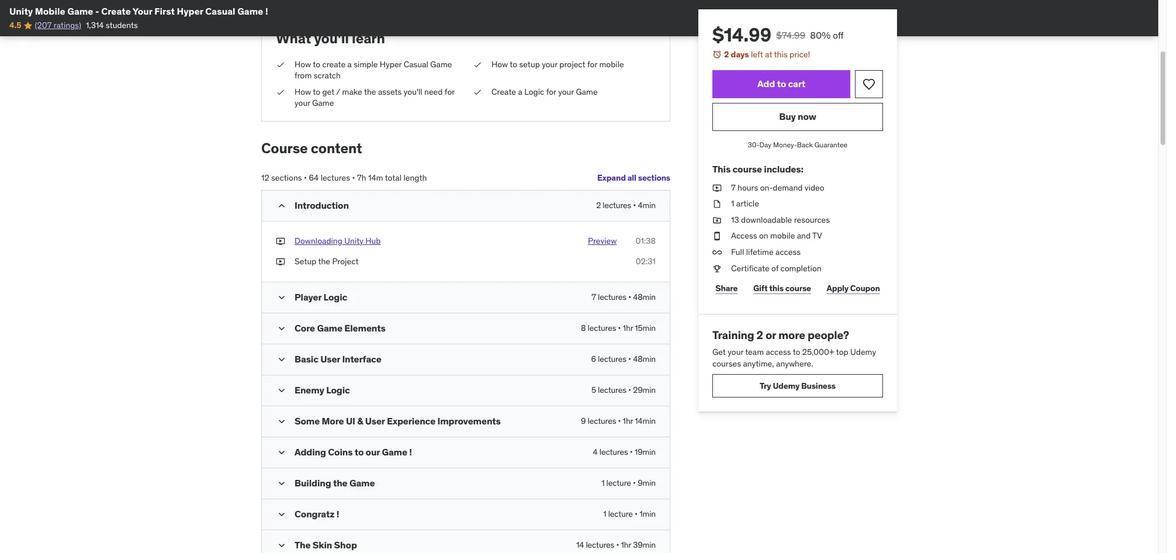 Task type: locate. For each thing, give the bounding box(es) containing it.
for right project
[[587, 59, 598, 69]]

sections inside expand all sections dropdown button
[[638, 173, 671, 183]]

buy now
[[779, 110, 817, 122]]

the skin shop
[[295, 539, 357, 551]]

you'll
[[314, 29, 349, 47], [404, 86, 422, 97]]

price!
[[790, 49, 810, 60]]

!
[[265, 5, 268, 17], [409, 446, 412, 458], [337, 508, 339, 520]]

80%
[[810, 29, 831, 41]]

content
[[311, 139, 362, 157]]

1 small image from the top
[[276, 292, 288, 303]]

first
[[155, 5, 175, 17]]

make
[[342, 86, 362, 97]]

how inside the how to create a simple hyper casual game from scratch
[[295, 59, 311, 69]]

xsmall image for access
[[713, 247, 722, 258]]

improvements
[[438, 415, 501, 427]]

money-
[[773, 140, 797, 149]]

certificate of completion
[[731, 263, 822, 273]]

game inside the how to create a simple hyper casual game from scratch
[[430, 59, 452, 69]]

logic for player logic
[[324, 291, 347, 303]]

how up from
[[295, 59, 311, 69]]

back
[[797, 140, 813, 149]]

1 vertical spatial 2
[[596, 200, 601, 210]]

1 article
[[731, 198, 759, 209]]

1 vertical spatial a
[[518, 86, 523, 97]]

user right basic
[[320, 353, 340, 365]]

1 left 'article'
[[731, 198, 735, 209]]

lectures up 8 lectures • 1hr 15min
[[598, 292, 627, 302]]

this right gift
[[770, 283, 784, 293]]

small image for basic user interface
[[276, 354, 288, 365]]

this right at
[[774, 49, 788, 60]]

2 vertical spatial the
[[333, 477, 348, 489]]

your down project
[[558, 86, 574, 97]]

2 left or
[[757, 328, 763, 342]]

udemy inside training 2 or more people? get your team access to 25,000+ top udemy courses anytime, anywhere.
[[851, 347, 876, 357]]

0 vertical spatial casual
[[205, 5, 235, 17]]

1 horizontal spatial you'll
[[404, 86, 422, 97]]

interface
[[342, 353, 382, 365]]

7 lectures • 48min
[[592, 292, 656, 302]]

1 vertical spatial lecture
[[608, 509, 633, 519]]

to left setup
[[510, 59, 517, 69]]

small image
[[276, 292, 288, 303], [276, 323, 288, 334], [276, 385, 288, 396], [276, 416, 288, 427], [276, 447, 288, 458], [276, 478, 288, 489], [276, 509, 288, 520], [276, 540, 288, 551]]

0 vertical spatial create
[[101, 5, 131, 17]]

or
[[766, 328, 776, 342]]

add
[[758, 78, 775, 89]]

1 vertical spatial 1
[[602, 478, 605, 488]]

0 horizontal spatial 2
[[596, 200, 601, 210]]

lectures for some more ui & user experience improvements
[[588, 416, 616, 426]]

small image for adding
[[276, 447, 288, 458]]

0 horizontal spatial 7
[[592, 292, 596, 302]]

more
[[779, 328, 806, 342]]

small image for the
[[276, 540, 288, 551]]

xsmall image left the 'access'
[[713, 231, 722, 242]]

1 vertical spatial logic
[[324, 291, 347, 303]]

1 vertical spatial course
[[786, 283, 811, 293]]

small image left core
[[276, 323, 288, 334]]

you'll left need
[[404, 86, 422, 97]]

access down the access on mobile and tv
[[776, 247, 801, 257]]

0 vertical spatial a
[[348, 59, 352, 69]]

game
[[67, 5, 93, 17], [237, 5, 263, 17], [430, 59, 452, 69], [576, 86, 598, 97], [312, 98, 334, 108], [317, 322, 343, 334], [382, 446, 407, 458], [350, 477, 375, 489]]

congratz
[[295, 508, 335, 520]]

unity up 4.5
[[9, 5, 33, 17]]

1 vertical spatial hyper
[[380, 59, 402, 69]]

xsmall image left from
[[276, 59, 285, 70]]

1 horizontal spatial sections
[[638, 173, 671, 183]]

project
[[560, 59, 586, 69]]

0 vertical spatial 1hr
[[623, 323, 633, 333]]

0 horizontal spatial a
[[348, 59, 352, 69]]

xsmall image for setup
[[473, 59, 482, 70]]

how left setup
[[492, 59, 508, 69]]

1 horizontal spatial 7
[[731, 182, 736, 193]]

xsmall image for logic
[[473, 86, 482, 98]]

0 vertical spatial small image
[[276, 200, 288, 211]]

access down or
[[766, 347, 791, 357]]

1,314
[[86, 20, 104, 31]]

how to get / make the assets you'll need for your game
[[295, 86, 455, 108]]

small image left adding
[[276, 447, 288, 458]]

how inside how to get / make the assets you'll need for your game
[[295, 86, 311, 97]]

sections right all
[[638, 173, 671, 183]]

1 horizontal spatial hyper
[[380, 59, 402, 69]]

lectures for player logic
[[598, 292, 627, 302]]

lectures right 4
[[600, 447, 628, 457]]

1 vertical spatial 48min
[[633, 354, 656, 364]]

lectures right the 9
[[588, 416, 616, 426]]

1hr left '39min'
[[621, 540, 631, 550]]

on-
[[760, 182, 773, 193]]

small image left the
[[276, 540, 288, 551]]

off
[[833, 29, 844, 41]]

0 horizontal spatial !
[[265, 5, 268, 17]]

4 small image from the top
[[276, 416, 288, 427]]

lectures right 14 at the bottom of the page
[[586, 540, 615, 550]]

training
[[713, 328, 755, 342]]

lecture left 9min
[[607, 478, 631, 488]]

• left 19min
[[630, 447, 633, 457]]

preview
[[588, 235, 617, 246]]

this inside gift this course link
[[770, 283, 784, 293]]

2 horizontal spatial the
[[364, 86, 376, 97]]

1 vertical spatial create
[[492, 86, 516, 97]]

congratz !
[[295, 508, 339, 520]]

cart
[[788, 78, 806, 89]]

hyper right first
[[177, 5, 203, 17]]

basic
[[295, 353, 319, 365]]

0 vertical spatial udemy
[[851, 347, 876, 357]]

small image left enemy
[[276, 385, 288, 396]]

1 vertical spatial user
[[365, 415, 385, 427]]

logic right player
[[324, 291, 347, 303]]

xsmall image left downloading
[[276, 235, 285, 247]]

small image left introduction
[[276, 200, 288, 211]]

access
[[731, 231, 757, 241]]

ui
[[346, 415, 355, 427]]

to for create
[[313, 59, 320, 69]]

• left 1min
[[635, 509, 638, 519]]

course content
[[261, 139, 362, 157]]

2 for 2 days left at this price!
[[724, 49, 729, 60]]

small image left basic
[[276, 354, 288, 365]]

this
[[774, 49, 788, 60], [770, 283, 784, 293]]

1hr for the skin shop
[[621, 540, 631, 550]]

7 left hours in the right of the page
[[731, 182, 736, 193]]

48min up '15min'
[[633, 292, 656, 302]]

the inside how to get / make the assets you'll need for your game
[[364, 86, 376, 97]]

course down completion
[[786, 283, 811, 293]]

1 horizontal spatial casual
[[404, 59, 428, 69]]

• for enemy logic
[[628, 385, 631, 395]]

mobile down 13 downloadable resources on the right top of the page
[[771, 231, 795, 241]]

to for cart
[[777, 78, 786, 89]]

player
[[295, 291, 322, 303]]

0 vertical spatial mobile
[[599, 59, 624, 69]]

0 vertical spatial 7
[[731, 182, 736, 193]]

mobile
[[599, 59, 624, 69], [771, 231, 795, 241]]

0 horizontal spatial you'll
[[314, 29, 349, 47]]

lectures right 5 on the bottom
[[598, 385, 627, 395]]

expand all sections
[[597, 173, 671, 183]]

8 small image from the top
[[276, 540, 288, 551]]

hyper right simple
[[380, 59, 402, 69]]

6
[[591, 354, 596, 364]]

0 vertical spatial 48min
[[633, 292, 656, 302]]

a inside the how to create a simple hyper casual game from scratch
[[348, 59, 352, 69]]

1 lecture • 1min
[[603, 509, 656, 519]]

1 vertical spatial 1hr
[[623, 416, 633, 426]]

user right &
[[365, 415, 385, 427]]

1 for building the game
[[602, 478, 605, 488]]

lecture for building the game
[[607, 478, 631, 488]]

xsmall image for how to get / make the assets you'll need for your game
[[276, 86, 285, 98]]

1hr for core game elements
[[623, 323, 633, 333]]

1 vertical spatial unity
[[344, 235, 364, 246]]

to left the cart
[[777, 78, 786, 89]]

lectures for adding coins to our game !
[[600, 447, 628, 457]]

to up scratch
[[313, 59, 320, 69]]

casual right first
[[205, 5, 235, 17]]

xsmall image left get
[[276, 86, 285, 98]]

1 horizontal spatial udemy
[[851, 347, 876, 357]]

lectures right 6
[[598, 354, 627, 364]]

1 for congratz !
[[603, 509, 607, 519]]

mobile right project
[[599, 59, 624, 69]]

course up hours in the right of the page
[[733, 163, 762, 175]]

how down from
[[295, 86, 311, 97]]

2 48min from the top
[[633, 354, 656, 364]]

logic right enemy
[[326, 384, 350, 396]]

downloadable
[[741, 214, 792, 225]]

unity inside button
[[344, 235, 364, 246]]

2 vertical spatial 2
[[757, 328, 763, 342]]

skin
[[313, 539, 332, 551]]

anywhere.
[[776, 358, 814, 369]]

create
[[101, 5, 131, 17], [492, 86, 516, 97]]

5 small image from the top
[[276, 447, 288, 458]]

lectures for the skin shop
[[586, 540, 615, 550]]

your up courses
[[728, 347, 744, 357]]

2 small image from the top
[[276, 354, 288, 365]]

the right make
[[364, 86, 376, 97]]

1 vertical spatial udemy
[[773, 380, 800, 391]]

• left 9min
[[633, 478, 636, 488]]

some more ui & user experience improvements
[[295, 415, 501, 427]]

2 horizontal spatial 2
[[757, 328, 763, 342]]

to inside the how to create a simple hyper casual game from scratch
[[313, 59, 320, 69]]

xsmall image for access on mobile and tv
[[713, 231, 722, 242]]

to up anywhere.
[[793, 347, 801, 357]]

lectures for core game elements
[[588, 323, 616, 333]]

sections right 12 at the top of page
[[271, 172, 302, 183]]

small image for some
[[276, 416, 288, 427]]

the right building
[[333, 477, 348, 489]]

full
[[731, 247, 744, 257]]

to left get
[[313, 86, 320, 97]]

0 vertical spatial access
[[776, 247, 801, 257]]

1hr
[[623, 323, 633, 333], [623, 416, 633, 426], [621, 540, 631, 550]]

you'll up create
[[314, 29, 349, 47]]

1 horizontal spatial 2
[[724, 49, 729, 60]]

7 small image from the top
[[276, 509, 288, 520]]

small image left 'some'
[[276, 416, 288, 427]]

1 up 14 lectures • 1hr 39min
[[603, 509, 607, 519]]

1 small image from the top
[[276, 200, 288, 211]]

• up 8 lectures • 1hr 15min
[[628, 292, 631, 302]]

• left 4min
[[633, 200, 636, 210]]

2 vertical spatial !
[[337, 508, 339, 520]]

small image left player
[[276, 292, 288, 303]]

to inside how to get / make the assets you'll need for your game
[[313, 86, 320, 97]]

0 horizontal spatial for
[[445, 86, 455, 97]]

1 vertical spatial this
[[770, 283, 784, 293]]

• for building the game
[[633, 478, 636, 488]]

logic
[[524, 86, 544, 97], [324, 291, 347, 303], [326, 384, 350, 396]]

• left '15min'
[[618, 323, 621, 333]]

2 vertical spatial logic
[[326, 384, 350, 396]]

1 vertical spatial the
[[318, 256, 330, 267]]

1 horizontal spatial unity
[[344, 235, 364, 246]]

lecture left 1min
[[608, 509, 633, 519]]

lectures right 8
[[588, 323, 616, 333]]

hub
[[366, 235, 381, 246]]

0 vertical spatial course
[[733, 163, 762, 175]]

1 horizontal spatial the
[[333, 477, 348, 489]]

• for adding coins to our game !
[[630, 447, 633, 457]]

unity left hub
[[344, 235, 364, 246]]

2 right alarm image
[[724, 49, 729, 60]]

a right create
[[348, 59, 352, 69]]

6 small image from the top
[[276, 478, 288, 489]]

lectures down expand
[[603, 200, 631, 210]]

• for core game elements
[[618, 323, 621, 333]]

2 down expand
[[596, 200, 601, 210]]

2 vertical spatial 1
[[603, 509, 607, 519]]

1hr left '15min'
[[623, 323, 633, 333]]

1 down 4 lectures • 19min
[[602, 478, 605, 488]]

48min for basic user interface
[[633, 354, 656, 364]]

1 vertical spatial access
[[766, 347, 791, 357]]

0 horizontal spatial udemy
[[773, 380, 800, 391]]

logic for enemy logic
[[326, 384, 350, 396]]

scratch
[[314, 70, 341, 81]]

1 horizontal spatial for
[[546, 86, 556, 97]]

0 vertical spatial hyper
[[177, 5, 203, 17]]

0 vertical spatial lecture
[[607, 478, 631, 488]]

includes:
[[764, 163, 804, 175]]

now
[[798, 110, 817, 122]]

lectures for introduction
[[603, 200, 631, 210]]

xsmall image
[[276, 59, 285, 70], [276, 86, 285, 98], [713, 182, 722, 194], [713, 214, 722, 226], [713, 231, 722, 242], [276, 235, 285, 247]]

xsmall image for completion
[[713, 263, 722, 274]]

0 vertical spatial the
[[364, 86, 376, 97]]

get
[[713, 347, 726, 357]]

your right setup
[[542, 59, 558, 69]]

1 vertical spatial 7
[[592, 292, 596, 302]]

udemy right try
[[773, 380, 800, 391]]

casual up need
[[404, 59, 428, 69]]

0 vertical spatial 2
[[724, 49, 729, 60]]

• for some more ui & user experience improvements
[[618, 416, 621, 426]]

48min up 29min at the bottom
[[633, 354, 656, 364]]

for down how to setup your project for mobile
[[546, 86, 556, 97]]

you'll inside how to get / make the assets you'll need for your game
[[404, 86, 422, 97]]

1 vertical spatial you'll
[[404, 86, 422, 97]]

1 horizontal spatial create
[[492, 86, 516, 97]]

2 horizontal spatial for
[[587, 59, 598, 69]]

2 days left at this price!
[[724, 49, 810, 60]]

on
[[759, 231, 769, 241]]

people?
[[808, 328, 849, 342]]

for inside how to get / make the assets you'll need for your game
[[445, 86, 455, 97]]

2 vertical spatial 1hr
[[621, 540, 631, 550]]

7 up 8 lectures • 1hr 15min
[[592, 292, 596, 302]]

0 horizontal spatial the
[[318, 256, 330, 267]]

small image for core
[[276, 323, 288, 334]]

small image for player
[[276, 292, 288, 303]]

the for game
[[333, 477, 348, 489]]

xsmall image
[[473, 59, 482, 70], [473, 86, 482, 98], [713, 198, 722, 210], [713, 247, 722, 258], [276, 256, 285, 268], [713, 263, 722, 274]]

2 small image from the top
[[276, 323, 288, 334]]

1 48min from the top
[[633, 292, 656, 302]]

0 horizontal spatial sections
[[271, 172, 302, 183]]

the for project
[[318, 256, 330, 267]]

0 horizontal spatial mobile
[[599, 59, 624, 69]]

• up "5 lectures • 29min"
[[628, 354, 631, 364]]

0 vertical spatial you'll
[[314, 29, 349, 47]]

certificate
[[731, 263, 770, 273]]

1 vertical spatial casual
[[404, 59, 428, 69]]

your down from
[[295, 98, 310, 108]]

(207
[[35, 20, 52, 31]]

video
[[805, 182, 825, 193]]

top
[[836, 347, 849, 357]]

0 horizontal spatial create
[[101, 5, 131, 17]]

small image left congratz
[[276, 509, 288, 520]]

apply coupon
[[827, 283, 880, 293]]

xsmall image left 13
[[713, 214, 722, 226]]

1 vertical spatial small image
[[276, 354, 288, 365]]

lecture for congratz !
[[608, 509, 633, 519]]

1hr left 14min
[[623, 416, 633, 426]]

the right setup
[[318, 256, 330, 267]]

logic down setup
[[524, 86, 544, 97]]

3 small image from the top
[[276, 385, 288, 396]]

xsmall image down this
[[713, 182, 722, 194]]

12
[[261, 172, 269, 183]]

01:38
[[636, 235, 656, 246]]

2 horizontal spatial !
[[409, 446, 412, 458]]

1min
[[640, 509, 656, 519]]

1 vertical spatial !
[[409, 446, 412, 458]]

• left 29min at the bottom
[[628, 385, 631, 395]]

access on mobile and tv
[[731, 231, 822, 241]]

1 horizontal spatial mobile
[[771, 231, 795, 241]]

for right need
[[445, 86, 455, 97]]

1,314 students
[[86, 20, 138, 31]]

small image
[[276, 200, 288, 211], [276, 354, 288, 365]]

udemy right top
[[851, 347, 876, 357]]

at
[[765, 49, 773, 60]]

0 vertical spatial 1
[[731, 198, 735, 209]]

xsmall image for 13 downloadable resources
[[713, 214, 722, 226]]

small image left building
[[276, 478, 288, 489]]

• left 14min
[[618, 416, 621, 426]]

our
[[366, 446, 380, 458]]

• for player logic
[[628, 292, 631, 302]]

0 horizontal spatial course
[[733, 163, 762, 175]]

0 horizontal spatial user
[[320, 353, 340, 365]]

to for setup
[[510, 59, 517, 69]]

7 for 7 lectures • 48min
[[592, 292, 596, 302]]

a down setup
[[518, 86, 523, 97]]

lectures
[[321, 172, 350, 183], [603, 200, 631, 210], [598, 292, 627, 302], [588, 323, 616, 333], [598, 354, 627, 364], [598, 385, 627, 395], [588, 416, 616, 426], [600, 447, 628, 457], [586, 540, 615, 550]]

0 vertical spatial unity
[[9, 5, 33, 17]]

need
[[424, 86, 443, 97]]

30-day money-back guarantee
[[748, 140, 848, 149]]

to inside add to cart "button"
[[777, 78, 786, 89]]

• left '39min'
[[616, 540, 619, 550]]



Task type: describe. For each thing, give the bounding box(es) containing it.
simple
[[354, 59, 378, 69]]

19min
[[635, 447, 656, 457]]

• for basic user interface
[[628, 354, 631, 364]]

setup
[[295, 256, 316, 267]]

small image for introduction
[[276, 200, 288, 211]]

6 lectures • 48min
[[591, 354, 656, 364]]

4 lectures • 19min
[[593, 447, 656, 457]]

• for the skin shop
[[616, 540, 619, 550]]

02:31
[[636, 256, 656, 267]]

• for introduction
[[633, 200, 636, 210]]

create a logic for your game
[[492, 86, 598, 97]]

25,000+
[[803, 347, 835, 357]]

how for how to setup your project for mobile
[[492, 59, 508, 69]]

basic user interface
[[295, 353, 382, 365]]

assets
[[378, 86, 402, 97]]

your
[[133, 5, 152, 17]]

ratings)
[[54, 20, 81, 31]]

of
[[772, 263, 779, 273]]

some
[[295, 415, 320, 427]]

• left 64
[[304, 172, 307, 183]]

building the game
[[295, 477, 375, 489]]

expand
[[597, 173, 626, 183]]

small image for building
[[276, 478, 288, 489]]

this
[[713, 163, 731, 175]]

1 horizontal spatial user
[[365, 415, 385, 427]]

29min
[[633, 385, 656, 395]]

adding coins to our game !
[[295, 446, 412, 458]]

48min for player logic
[[633, 292, 656, 302]]

0 horizontal spatial casual
[[205, 5, 235, 17]]

and
[[797, 231, 811, 241]]

0 vertical spatial !
[[265, 5, 268, 17]]

14min
[[635, 416, 656, 426]]

1 horizontal spatial course
[[786, 283, 811, 293]]

share
[[716, 283, 738, 293]]

$74.99
[[776, 29, 806, 41]]

0 vertical spatial logic
[[524, 86, 544, 97]]

casual inside the how to create a simple hyper casual game from scratch
[[404, 59, 428, 69]]

core game elements
[[295, 322, 386, 334]]

13 downloadable resources
[[731, 214, 830, 225]]

gift this course
[[754, 283, 811, 293]]

from
[[295, 70, 312, 81]]

try udemy business
[[760, 380, 836, 391]]

8 lectures • 1hr 15min
[[581, 323, 656, 333]]

adding
[[295, 446, 326, 458]]

what you'll learn
[[276, 29, 385, 47]]

xsmall image for how to create a simple hyper casual game from scratch
[[276, 59, 285, 70]]

1 vertical spatial mobile
[[771, 231, 795, 241]]

small image for congratz
[[276, 509, 288, 520]]

article
[[737, 198, 759, 209]]

1 horizontal spatial !
[[337, 508, 339, 520]]

small image for enemy
[[276, 385, 288, 396]]

xsmall image for 7 hours on-demand video
[[713, 182, 722, 194]]

4min
[[638, 200, 656, 210]]

completion
[[781, 263, 822, 273]]

buy now button
[[713, 103, 883, 131]]

left
[[751, 49, 763, 60]]

get
[[322, 86, 335, 97]]

all
[[628, 173, 637, 183]]

lectures right 64
[[321, 172, 350, 183]]

7 for 7 hours on-demand video
[[731, 182, 736, 193]]

days
[[731, 49, 749, 60]]

learn
[[352, 29, 385, 47]]

coins
[[328, 446, 353, 458]]

lectures for basic user interface
[[598, 354, 627, 364]]

shop
[[334, 539, 357, 551]]

this course includes:
[[713, 163, 804, 175]]

&
[[357, 415, 363, 427]]

player logic
[[295, 291, 347, 303]]

8
[[581, 323, 586, 333]]

5
[[592, 385, 596, 395]]

• for congratz !
[[635, 509, 638, 519]]

0 vertical spatial user
[[320, 353, 340, 365]]

how for how to create a simple hyper casual game from scratch
[[295, 59, 311, 69]]

14
[[576, 540, 584, 550]]

courses
[[713, 358, 741, 369]]

to left our
[[355, 446, 364, 458]]

setup
[[519, 59, 540, 69]]

introduction
[[295, 199, 349, 211]]

(207 ratings)
[[35, 20, 81, 31]]

building
[[295, 477, 331, 489]]

1hr for some more ui & user experience improvements
[[623, 416, 633, 426]]

your inside training 2 or more people? get your team access to 25,000+ top udemy courses anytime, anywhere.
[[728, 347, 744, 357]]

demand
[[773, 182, 803, 193]]

how for how to get / make the assets you'll need for your game
[[295, 86, 311, 97]]

full lifetime access
[[731, 247, 801, 257]]

0 horizontal spatial unity
[[9, 5, 33, 17]]

game inside how to get / make the assets you'll need for your game
[[312, 98, 334, 108]]

hours
[[738, 182, 758, 193]]

coupon
[[851, 283, 880, 293]]

try udemy business link
[[713, 374, 883, 398]]

more
[[322, 415, 344, 427]]

0 vertical spatial this
[[774, 49, 788, 60]]

hyper inside the how to create a simple hyper casual game from scratch
[[380, 59, 402, 69]]

/
[[336, 86, 340, 97]]

wishlist image
[[862, 77, 876, 91]]

downloading unity hub
[[295, 235, 381, 246]]

lectures for enemy logic
[[598, 385, 627, 395]]

your inside how to get / make the assets you'll need for your game
[[295, 98, 310, 108]]

• left 7h 14m
[[352, 172, 355, 183]]

team
[[746, 347, 764, 357]]

gift
[[754, 283, 768, 293]]

apply coupon button
[[824, 277, 883, 300]]

0 horizontal spatial hyper
[[177, 5, 203, 17]]

4
[[593, 447, 598, 457]]

downloading unity hub button
[[295, 235, 381, 247]]

access inside training 2 or more people? get your team access to 25,000+ top udemy courses anytime, anywhere.
[[766, 347, 791, 357]]

alarm image
[[713, 50, 722, 59]]

mobile
[[35, 5, 65, 17]]

to for get
[[313, 86, 320, 97]]

to inside training 2 or more people? get your team access to 25,000+ top udemy courses anytime, anywhere.
[[793, 347, 801, 357]]

2 inside training 2 or more people? get your team access to 25,000+ top udemy courses anytime, anywhere.
[[757, 328, 763, 342]]

64
[[309, 172, 319, 183]]

1 horizontal spatial a
[[518, 86, 523, 97]]

downloading
[[295, 235, 343, 246]]

core
[[295, 322, 315, 334]]

-
[[95, 5, 99, 17]]

anytime,
[[743, 358, 774, 369]]

students
[[106, 20, 138, 31]]

2 for 2 lectures • 4min
[[596, 200, 601, 210]]

9
[[581, 416, 586, 426]]

resources
[[794, 214, 830, 225]]

elements
[[344, 322, 386, 334]]

buy
[[779, 110, 796, 122]]

13
[[731, 214, 739, 225]]



Task type: vqa. For each thing, say whether or not it's contained in the screenshot.
7 for 7 lectures • 48min
yes



